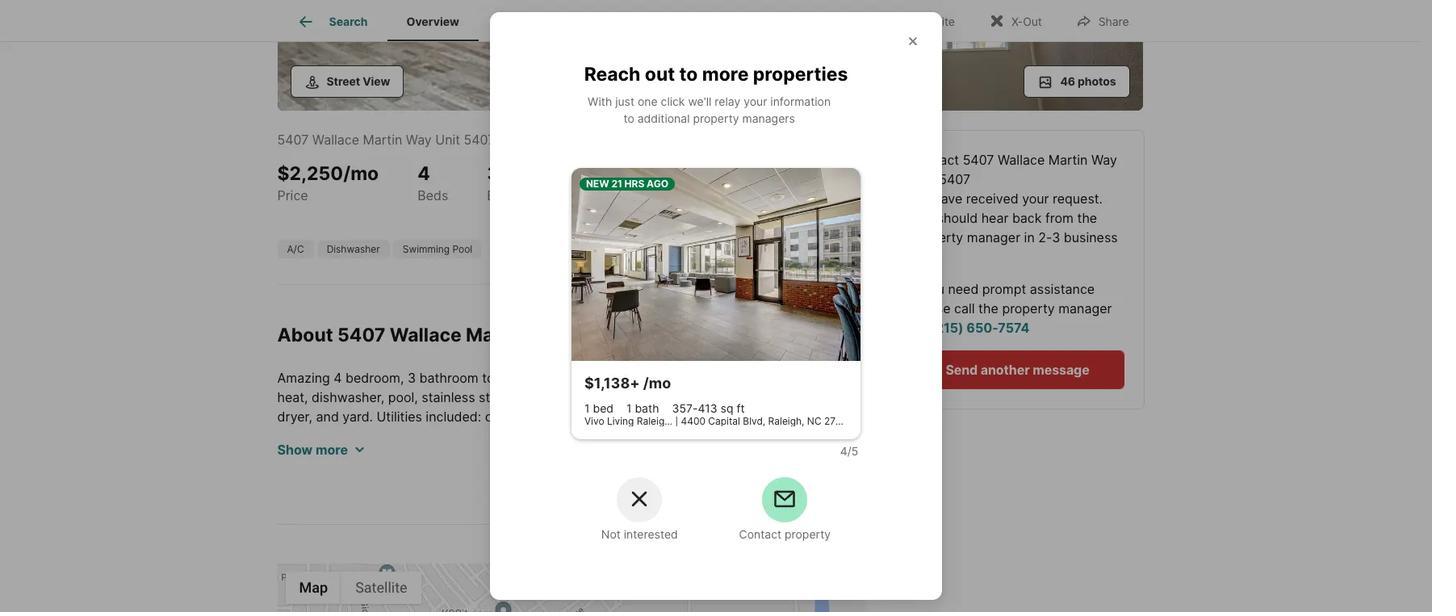 Task type: vqa. For each thing, say whether or not it's contained in the screenshot.
the 3
yes



Task type: locate. For each thing, give the bounding box(es) containing it.
floor down pool
[[514, 525, 542, 541]]

contact property
[[739, 528, 831, 541]]

central up bathroom,
[[743, 370, 785, 386]]

$2,250
[[277, 162, 343, 185]]

wallace up received
[[998, 152, 1045, 168]]

2 horizontal spatial bath
[[635, 401, 660, 415]]

2 vertical spatial floor
[[423, 544, 451, 560]]

room
[[313, 544, 344, 560], [570, 564, 601, 580]]

wallace up $2,250
[[312, 132, 360, 148]]

utilities
[[377, 409, 422, 425]]

contact up have
[[911, 152, 963, 168]]

- down walk-
[[471, 602, 477, 612]]

responsible
[[740, 447, 810, 463]]

with just one click we'll relay your information to additional property managers
[[588, 95, 831, 125]]

- down managed
[[695, 467, 701, 483]]

0 vertical spatial unit
[[436, 132, 461, 148]]

/mo up 1 bath
[[644, 375, 671, 392]]

1 vertical spatial heat,
[[592, 409, 623, 425]]

community
[[277, 505, 345, 522]]

managed
[[650, 447, 707, 463]]

0 horizontal spatial 1
[[423, 486, 429, 502]]

washer
[[805, 389, 850, 405]]

650- down friendly.
[[399, 447, 429, 463]]

dryer,
[[277, 409, 313, 425]]

1 for 1 bath
[[627, 401, 632, 415]]

prompt
[[983, 281, 1027, 297]]

a down swimming
[[447, 525, 454, 541]]

1 vertical spatial wallace
[[998, 152, 1045, 168]]

0 horizontal spatial manager
[[967, 229, 1021, 246]]

0 horizontal spatial floor
[[391, 486, 419, 502]]

0 vertical spatial included:
[[683, 370, 739, 386]]

living up guest
[[277, 544, 309, 560]]

0 vertical spatial wallace
[[312, 132, 360, 148]]

0 horizontal spatial way
[[406, 132, 432, 148]]

0 horizontal spatial /mo
[[343, 162, 379, 185]]

plan. up first
[[454, 544, 484, 560]]

1 vertical spatial contact
[[739, 528, 782, 541]]

0 vertical spatial at
[[911, 320, 923, 336]]

way up '4 beds'
[[406, 132, 432, 148]]

0 horizontal spatial updated
[[578, 389, 629, 405]]

raleigh,
[[769, 415, 805, 427]]

property inside if you need prompt assistance please call the property manager at
[[1002, 300, 1055, 317]]

0 horizontal spatial contact
[[739, 528, 782, 541]]

.
[[570, 544, 574, 560]]

the down vivo living raleigh i | 4400 capital blvd, raleigh, nc 27604
[[709, 428, 729, 444]]

- up downtown
[[675, 583, 681, 599]]

property down relay
[[693, 112, 740, 125]]

martin up the townhouse
[[466, 324, 526, 347]]

full
[[373, 564, 391, 580], [318, 602, 336, 612]]

map region
[[76, 545, 903, 612]]

image image
[[277, 0, 884, 111], [891, 0, 1143, 111]]

/mo inside 😄 dialog
[[644, 375, 671, 392]]

5407 up received
[[963, 152, 994, 168]]

1 vertical spatial way
[[1092, 152, 1117, 168]]

0 horizontal spatial additional
[[638, 112, 690, 125]]

- up countertops,
[[783, 525, 789, 541]]

bath
[[635, 401, 660, 415], [394, 564, 422, 580], [340, 602, 368, 612]]

martin down view
[[363, 132, 403, 148]]

0 horizontal spatial image image
[[277, 0, 884, 111]]

0 horizontal spatial your
[[744, 95, 768, 108]]

at right are
[[696, 486, 708, 502]]

space,
[[721, 505, 761, 522]]

contact
[[911, 152, 963, 168], [739, 528, 782, 541]]

1 vertical spatial martin
[[1049, 152, 1088, 168]]

1 vertical spatial landlord
[[346, 467, 395, 483]]

|
[[675, 415, 679, 427]]

/mo inside the $2,250 /mo price
[[343, 162, 379, 185]]

new
[[586, 178, 610, 190]]

closets
[[518, 583, 562, 599]]

please
[[911, 300, 951, 317]]

0 vertical spatial martin
[[363, 132, 403, 148]]

1 vertical spatial room
[[570, 564, 601, 580]]

properties
[[753, 63, 848, 86]]

overview tab
[[387, 2, 479, 41]]

floor
[[391, 486, 419, 502], [514, 525, 542, 541], [423, 544, 451, 560]]

we have received your request. you should hear back from the property manager in 2-3 business days.
[[911, 191, 1118, 265]]

0 horizontal spatial the
[[709, 428, 729, 444]]

property down distance
[[765, 505, 817, 522]]

manager down assistance
[[1059, 300, 1112, 317]]

4 inside 😄 dialog
[[841, 444, 848, 458]]

2 horizontal spatial way
[[1092, 152, 1117, 168]]

included:
[[683, 370, 739, 386], [426, 409, 482, 425]]

in up 'appliance,'
[[553, 370, 564, 386]]

3 tab from the left
[[651, 2, 787, 41]]

dryer
[[738, 564, 771, 580]]

nc
[[808, 415, 822, 427]]

bathroom
[[420, 370, 479, 386]]

message
[[1033, 362, 1090, 378]]

1 horizontal spatial wallace
[[390, 324, 462, 347]]

photo of 4400 capital blvd, raleigh, nc 27604 image
[[572, 168, 861, 361]]

to down just
[[624, 112, 635, 125]]

- right .
[[578, 544, 584, 560]]

7574 down prompt
[[998, 320, 1030, 336]]

1 horizontal spatial bedroom
[[637, 467, 692, 483]]

property down prompt
[[1002, 300, 1055, 317]]

0 vertical spatial 650-
[[967, 320, 998, 336]]

0 vertical spatial bath
[[635, 401, 660, 415]]

townhome down responsible
[[749, 467, 816, 483]]

1 horizontal spatial unit
[[574, 324, 611, 347]]

your inside "with just one click we'll relay your information to additional property managers"
[[744, 95, 768, 108]]

0 horizontal spatial wallace
[[312, 132, 360, 148]]

1 vertical spatial /mo
[[644, 375, 671, 392]]

wallace up bathroom
[[390, 324, 462, 347]]

bed
[[593, 401, 614, 415]]

0 vertical spatial contact
[[911, 152, 963, 168]]

contact inside 😄 dialog
[[739, 528, 782, 541]]

2 horizontal spatial martin
[[1049, 152, 1088, 168]]

bedroom up dual
[[382, 583, 437, 599]]

martin up request.
[[1049, 152, 1088, 168]]

0 horizontal spatial room
[[313, 544, 344, 560]]

540
[[560, 602, 584, 612]]

3 up nice
[[829, 467, 837, 483]]

distance
[[769, 486, 821, 502]]

650- down call on the right of page
[[967, 320, 998, 336]]

on left first
[[426, 564, 441, 580]]

from
[[1046, 210, 1074, 226]]

1 vertical spatial 650-
[[399, 447, 429, 463]]

x-
[[1012, 14, 1024, 28]]

3
[[487, 162, 500, 185], [1052, 229, 1060, 246], [408, 370, 416, 386], [705, 467, 713, 483], [829, 467, 837, 483]]

2 vertical spatial martin
[[466, 324, 526, 347]]

townhome
[[749, 467, 816, 483], [652, 525, 719, 541]]

1 horizontal spatial 7574
[[998, 320, 1030, 336]]

living right of
[[685, 505, 717, 522]]

1 horizontal spatial martin
[[466, 324, 526, 347]]

2 updated from the left
[[685, 389, 735, 405]]

bath inside 😄 dialog
[[635, 401, 660, 415]]

choice!
[[647, 295, 722, 320]]

0 vertical spatial floor
[[391, 486, 419, 502]]

0 horizontal spatial central
[[743, 370, 785, 386]]

ft
[[581, 187, 593, 203]]

updated up air
[[685, 389, 735, 405]]

property inside we have received your request. you should hear back from the property manager in 2-3 business days.
[[911, 229, 963, 246]]

2 horizontal spatial 1
[[627, 401, 632, 415]]

to down bath.
[[640, 602, 652, 612]]

1 vertical spatial your
[[1022, 191, 1049, 207]]

2 image image from the left
[[891, 0, 1143, 111]]

feet
[[641, 505, 665, 522]]

satellite
[[356, 579, 408, 596]]

in left 2-
[[1024, 229, 1035, 246]]

0 vertical spatial bedrooms
[[277, 486, 339, 502]]

more.
[[512, 447, 547, 463]]

included: down the stainless
[[426, 409, 482, 425]]

a/c
[[287, 243, 304, 255]]

0 vertical spatial manager
[[967, 229, 1021, 246]]

baths
[[487, 187, 522, 203]]

way up request.
[[1092, 152, 1117, 168]]

4 beds
[[418, 162, 449, 203]]

0 vertical spatial plan.
[[545, 525, 575, 541]]

contact up granite at bottom
[[739, 528, 782, 541]]

landlord up "second"
[[346, 467, 395, 483]]

manager down hear on the right of the page
[[967, 229, 1021, 246]]

property down 2023.
[[580, 447, 633, 463]]

1 tab from the left
[[479, 2, 570, 41]]

0 vertical spatial your
[[744, 95, 768, 108]]

floor up first
[[423, 544, 451, 560]]

bath down master
[[340, 602, 368, 612]]

included: up the 357-413 sq ft
[[683, 370, 739, 386]]

your inside we have received your request. you should hear back from the property manager in 2-3 business days.
[[1022, 191, 1049, 207]]

2 vertical spatial on
[[426, 564, 441, 580]]

2 vertical spatial at
[[696, 486, 708, 502]]

5407 up have
[[939, 171, 971, 187]]

1 horizontal spatial /mo
[[644, 375, 671, 392]]

2 vertical spatial the
[[709, 428, 729, 444]]

plan.
[[545, 525, 575, 541], [454, 544, 484, 560]]

1 horizontal spatial floor
[[423, 544, 451, 560]]

at inside if you need prompt assistance please call the property manager at
[[911, 320, 923, 336]]

full down map
[[318, 602, 336, 612]]

0 vertical spatial heat,
[[277, 389, 308, 405]]

215-
[[372, 447, 399, 463]]

5
[[852, 444, 859, 458]]

swimming
[[403, 243, 450, 255]]

1 horizontal spatial way
[[530, 324, 570, 347]]

1 horizontal spatial room
[[570, 564, 601, 580]]

4400
[[681, 415, 706, 427]]

bath down open
[[394, 564, 422, 580]]

0 horizontal spatial included:
[[426, 409, 482, 425]]

menu bar containing map
[[286, 572, 421, 604]]

have
[[933, 191, 963, 207]]

2 horizontal spatial at
[[911, 320, 923, 336]]

swimming pool
[[403, 243, 473, 255]]

1 updated from the left
[[578, 389, 629, 405]]

updated down raleigh.
[[578, 389, 629, 405]]

room down .
[[570, 564, 601, 580]]

5407 wallace martin way unit 5407 up received
[[911, 152, 1117, 187]]

to inside "with just one click we'll relay your information to additional property managers"
[[624, 112, 635, 125]]

cable,
[[485, 409, 522, 425]]

4
[[418, 162, 430, 185], [334, 370, 342, 386], [841, 444, 848, 458], [625, 467, 633, 483]]

and
[[316, 409, 339, 425], [808, 409, 831, 425], [540, 467, 562, 483], [420, 525, 443, 541], [711, 564, 734, 580], [565, 583, 588, 599], [371, 602, 394, 612], [587, 602, 610, 612]]

2 vertical spatial unit
[[574, 324, 611, 347]]

unit up we
[[911, 171, 936, 187]]

- down vinyl
[[507, 564, 513, 580]]

air
[[711, 409, 726, 425]]

floor up excellent
[[391, 486, 419, 502]]

landlord down or
[[814, 447, 863, 463]]

7574 down date
[[429, 447, 459, 463]]

1 vertical spatial bath
[[394, 564, 422, 580]]

4 up beds
[[418, 162, 430, 185]]

1 vertical spatial unit
[[911, 171, 936, 187]]

amazing 4 bedroom, 3 bathroom townhouse in raleigh. amenities included: central air, central heat, dishwasher, pool, stainless steel appliance, updated kitchen, updated bathroom, washer dryer, and yard. utilities included: cable, electricity, heat, gas, internet, air conditioning and water. is not pet friendly. date available: oct 15th 2023. please submit the form on this page or contact nag at 215-650-7574 to learn more. this property is managed by a responsible landlord using avail landlord software. comfortable and luxurious 4 bedroom - 3 bath townhome - 3 bedrooms second floor 1 bedroom on downstairs public schools are at walkable distance nice community with excellent swimming pool with 1850 square feet of living space, property features classic details and a fabulous floor plan. exceptional townhome features: - dramatic living room with a open floor plan. vinyl flooring . - spacious kitchen with granite countertops, - guest suit with full bath on first floor. - laundry room upstairs (washer and dryer included). - exquisite master bedroom with walk-in closets and ensuite bath. - two additional bedrooms with a full bath and dual vanity. - easy access 540 and 401 to downtown in 20 minu
[[277, 370, 865, 612]]

2 horizontal spatial floor
[[514, 525, 542, 541]]

/mo for $2,250
[[343, 162, 379, 185]]

assistance
[[1030, 281, 1095, 297]]

1 horizontal spatial contact
[[911, 152, 963, 168]]

additional
[[638, 112, 690, 125], [714, 583, 774, 599]]

1 vertical spatial bedroom
[[382, 583, 437, 599]]

4 left 5
[[841, 444, 848, 458]]

bath up 'please'
[[635, 401, 660, 415]]

2 vertical spatial way
[[530, 324, 570, 347]]

way up the townhouse
[[530, 324, 570, 347]]

1 horizontal spatial heat,
[[592, 409, 623, 425]]

map button
[[286, 572, 342, 604]]

and down granite at bottom
[[711, 564, 734, 580]]

1 horizontal spatial 1
[[585, 401, 590, 415]]

0 vertical spatial /mo
[[343, 162, 379, 185]]

updated
[[578, 389, 629, 405], [685, 389, 735, 405]]

1 vertical spatial living
[[277, 544, 309, 560]]

your up managers
[[744, 95, 768, 108]]

ago
[[647, 178, 669, 190]]

650- inside amazing 4 bedroom, 3 bathroom townhouse in raleigh. amenities included: central air, central heat, dishwasher, pool, stainless steel appliance, updated kitchen, updated bathroom, washer dryer, and yard. utilities included: cable, electricity, heat, gas, internet, air conditioning and water. is not pet friendly. date available: oct 15th 2023. please submit the form on this page or contact nag at 215-650-7574 to learn more. this property is managed by a responsible landlord using avail landlord software. comfortable and luxurious 4 bedroom - 3 bath townhome - 3 bedrooms second floor 1 bedroom on downstairs public schools are at walkable distance nice community with excellent swimming pool with 1850 square feet of living space, property features classic details and a fabulous floor plan. exceptional townhome features: - dramatic living room with a open floor plan. vinyl flooring . - spacious kitchen with granite countertops, - guest suit with full bath on first floor. - laundry room upstairs (washer and dryer included). - exquisite master bedroom with walk-in closets and ensuite bath. - two additional bedrooms with a full bath and dual vanity. - easy access 540 and 401 to downtown in 20 minu
[[399, 447, 429, 463]]

kitchen,
[[633, 389, 681, 405]]

unit up '4 beds'
[[436, 132, 461, 148]]

tab list
[[277, 0, 800, 41]]

street view button
[[290, 65, 404, 98]]

at down please
[[911, 320, 923, 336]]

/mo for $1,138+
[[644, 375, 671, 392]]

0 horizontal spatial bedrooms
[[277, 486, 339, 502]]

with up vanity.
[[441, 583, 467, 599]]

0 vertical spatial townhome
[[749, 467, 816, 483]]

bedrooms
[[277, 486, 339, 502], [777, 583, 839, 599]]

heat, up dryer,
[[277, 389, 308, 405]]

3 down from
[[1052, 229, 1060, 246]]

1 vertical spatial the
[[979, 300, 999, 317]]

tab
[[479, 2, 570, 41], [570, 2, 651, 41], [651, 2, 787, 41]]

your up back
[[1022, 191, 1049, 207]]

on down comfortable
[[491, 486, 506, 502]]

0 horizontal spatial 7574
[[429, 447, 459, 463]]

0 vertical spatial on
[[765, 428, 780, 444]]

15th
[[552, 428, 578, 444]]

classic
[[331, 525, 373, 541]]

details
[[376, 525, 417, 541]]

and down excellent
[[420, 525, 443, 541]]

dual
[[398, 602, 424, 612]]

and up 540
[[565, 583, 588, 599]]

1 horizontal spatial landlord
[[814, 447, 863, 463]]

unit
[[436, 132, 461, 148], [911, 171, 936, 187], [574, 324, 611, 347]]

a right by
[[729, 447, 736, 463]]

internet,
[[656, 409, 707, 425]]

exceptional
[[578, 525, 649, 541]]

1 vertical spatial additional
[[714, 583, 774, 599]]

additional down click
[[638, 112, 690, 125]]

additional inside "with just one click we'll relay your information to additional property managers"
[[638, 112, 690, 125]]

1 horizontal spatial image image
[[891, 0, 1143, 111]]

1850
[[561, 505, 591, 522]]

1 vertical spatial bedrooms
[[777, 583, 839, 599]]

0 horizontal spatial at
[[356, 447, 368, 463]]

wallace
[[312, 132, 360, 148], [998, 152, 1045, 168], [390, 324, 462, 347]]

heat, up 2023.
[[592, 409, 623, 425]]

to
[[680, 63, 698, 86], [624, 112, 635, 125], [463, 447, 475, 463], [640, 602, 652, 612]]

3 inside 3 baths
[[487, 162, 500, 185]]

1 horizontal spatial your
[[1022, 191, 1049, 207]]

0 horizontal spatial unit
[[436, 132, 461, 148]]

living
[[685, 505, 717, 522], [277, 544, 309, 560]]

room up suit
[[313, 544, 344, 560]]

27604
[[825, 415, 854, 427]]

with
[[349, 505, 375, 522], [531, 505, 558, 522], [348, 544, 374, 560], [695, 544, 721, 560], [343, 564, 369, 580], [441, 583, 467, 599], [277, 602, 304, 612]]

menu bar
[[286, 572, 421, 604]]

the up business
[[1077, 210, 1097, 226]]

1 down $1,138+ /mo
[[627, 401, 632, 415]]

1 horizontal spatial additional
[[714, 583, 774, 599]]

1 down software.
[[423, 486, 429, 502]]



Task type: describe. For each thing, give the bounding box(es) containing it.
1 vertical spatial plan.
[[454, 544, 484, 560]]

46 photos button
[[1025, 65, 1130, 98]]

dishwasher,
[[312, 389, 385, 405]]

0 horizontal spatial landlord
[[346, 467, 395, 483]]

with down "second"
[[349, 505, 375, 522]]

2 horizontal spatial wallace
[[998, 152, 1045, 168]]

sq
[[721, 401, 734, 415]]

the inside amazing 4 bedroom, 3 bathroom townhouse in raleigh. amenities included: central air, central heat, dishwasher, pool, stainless steel appliance, updated kitchen, updated bathroom, washer dryer, and yard. utilities included: cable, electricity, heat, gas, internet, air conditioning and water. is not pet friendly. date available: oct 15th 2023. please submit the form on this page or contact nag at 215-650-7574 to learn more. this property is managed by a responsible landlord using avail landlord software. comfortable and luxurious 4 bedroom - 3 bath townhome - 3 bedrooms second floor 1 bedroom on downstairs public schools are at walkable distance nice community with excellent swimming pool with 1850 square feet of living space, property features classic details and a fabulous floor plan. exceptional townhome features: - dramatic living room with a open floor plan. vinyl flooring . - spacious kitchen with granite countertops, - guest suit with full bath on first floor. - laundry room upstairs (washer and dryer included). - exquisite master bedroom with walk-in closets and ensuite bath. - two additional bedrooms with a full bath and dual vanity. - easy access 540 and 401 to downtown in 20 minu
[[709, 428, 729, 444]]

additional inside amazing 4 bedroom, 3 bathroom townhouse in raleigh. amenities included: central air, central heat, dishwasher, pool, stainless steel appliance, updated kitchen, updated bathroom, washer dryer, and yard. utilities included: cable, electricity, heat, gas, internet, air conditioning and water. is not pet friendly. date available: oct 15th 2023. please submit the form on this page or contact nag at 215-650-7574 to learn more. this property is managed by a responsible landlord using avail landlord software. comfortable and luxurious 4 bedroom - 3 bath townhome - 3 bedrooms second floor 1 bedroom on downstairs public schools are at walkable distance nice community with excellent swimming pool with 1850 square feet of living space, property features classic details and a fabulous floor plan. exceptional townhome features: - dramatic living room with a open floor plan. vinyl flooring . - spacious kitchen with granite countertops, - guest suit with full bath on first floor. - laundry room upstairs (washer and dryer included). - exquisite master bedroom with walk-in closets and ensuite bath. - two additional bedrooms with a full bath and dual vanity. - easy access 540 and 401 to downtown in 20 minu
[[714, 583, 774, 599]]

2 tab from the left
[[570, 2, 651, 41]]

upstairs
[[605, 564, 654, 580]]

pool
[[501, 505, 528, 522]]

days.
[[911, 249, 943, 265]]

and up downstairs
[[540, 467, 562, 483]]

two
[[685, 583, 710, 599]]

to right out
[[680, 63, 698, 86]]

1 horizontal spatial 5407 wallace martin way unit 5407
[[911, 152, 1117, 187]]

luxurious
[[566, 467, 621, 483]]

swimming
[[437, 505, 498, 522]]

1 horizontal spatial 650-
[[967, 320, 998, 336]]

0 vertical spatial way
[[406, 132, 432, 148]]

1 vertical spatial included:
[[426, 409, 482, 425]]

the inside we have received your request. you should hear back from the property manager in 2-3 business days.
[[1077, 210, 1097, 226]]

you
[[911, 210, 934, 226]]

x-out
[[1012, 14, 1043, 28]]

with down exquisite in the bottom of the page
[[277, 602, 304, 612]]

features:
[[723, 525, 780, 541]]

5407 up 3 baths
[[464, 132, 494, 148]]

1 central from the left
[[743, 370, 785, 386]]

downtown
[[656, 602, 720, 612]]

stainless
[[422, 389, 475, 405]]

1 horizontal spatial living
[[685, 505, 717, 522]]

0 horizontal spatial on
[[426, 564, 441, 580]]

46 photos
[[1061, 74, 1117, 88]]

countertops,
[[771, 544, 849, 560]]

are
[[673, 486, 692, 502]]

to left learn on the left of the page
[[463, 447, 475, 463]]

in up easy
[[504, 583, 514, 599]]

in left 20
[[723, 602, 734, 612]]

4 up "schools"
[[625, 467, 633, 483]]

0 vertical spatial 7574
[[998, 320, 1030, 336]]

new 21 hrs ago
[[586, 178, 669, 190]]

sent
[[639, 329, 665, 345]]

5407 up bedroom,
[[338, 324, 386, 347]]

2 vertical spatial wallace
[[390, 324, 462, 347]]

spacious
[[587, 544, 643, 560]]

blvd,
[[743, 415, 766, 427]]

share button
[[1063, 4, 1143, 37]]

contact for contact property
[[739, 528, 782, 541]]

conditioning
[[729, 409, 805, 425]]

20
[[738, 602, 753, 612]]

capital
[[709, 415, 741, 427]]

and down satellite
[[371, 602, 394, 612]]

pool,
[[388, 389, 418, 405]]

3 inside we have received your request. you should hear back from the property manager in 2-3 business days.
[[1052, 229, 1060, 246]]

received
[[966, 191, 1019, 207]]

tab list containing search
[[277, 0, 800, 41]]

included).
[[775, 564, 835, 580]]

we'll
[[689, 95, 712, 108]]

5407 up $2,250
[[277, 132, 309, 148]]

manager inside if you need prompt assistance please call the property manager at
[[1059, 300, 1112, 317]]

fabulous
[[458, 525, 510, 541]]

1 vertical spatial floor
[[514, 525, 542, 541]]

0 horizontal spatial martin
[[363, 132, 403, 148]]

excellent
[[378, 505, 433, 522]]

a down exquisite in the bottom of the page
[[307, 602, 314, 612]]

amenities
[[620, 370, 680, 386]]

1 horizontal spatial included:
[[683, 370, 739, 386]]

2 central from the left
[[810, 370, 852, 386]]

with up master
[[343, 564, 369, 580]]

0 horizontal spatial 5407 wallace martin way unit 5407
[[277, 132, 494, 148]]

with down downstairs
[[531, 505, 558, 522]]

amazing
[[277, 370, 330, 386]]

gas,
[[627, 409, 652, 425]]

first
[[445, 564, 469, 580]]

0 vertical spatial room
[[313, 544, 344, 560]]

1 horizontal spatial bedrooms
[[777, 583, 839, 599]]

avail
[[314, 467, 342, 483]]

3 down by
[[705, 467, 713, 483]]

suit
[[317, 564, 339, 580]]

request.
[[1053, 191, 1103, 207]]

if you need prompt assistance please call the property manager at
[[911, 281, 1112, 336]]

$1,138+ /mo
[[585, 375, 671, 392]]

in inside we have received your request. you should hear back from the property manager in 2-3 business days.
[[1024, 229, 1035, 246]]

0 vertical spatial bedroom
[[637, 467, 692, 483]]

and up is
[[316, 409, 339, 425]]

1 horizontal spatial full
[[373, 564, 391, 580]]

4 inside '4 beds'
[[418, 162, 430, 185]]

floor.
[[472, 564, 503, 580]]

property inside "with just one click we'll relay your information to additional property managers"
[[693, 112, 740, 125]]

😄 great choice!
[[585, 263, 722, 320]]

easy
[[481, 602, 510, 612]]

pool
[[453, 243, 473, 255]]

more
[[703, 63, 749, 86]]

dramatic
[[793, 525, 848, 541]]

1 horizontal spatial plan.
[[545, 525, 575, 541]]

401
[[614, 602, 636, 612]]

357-413 sq ft
[[672, 401, 745, 415]]

beds
[[418, 187, 449, 203]]

out
[[645, 63, 675, 86]]

1 vertical spatial at
[[356, 447, 368, 463]]

map entry image
[[784, 131, 865, 212]]

1 horizontal spatial on
[[491, 486, 506, 502]]

public
[[580, 486, 617, 502]]

1,850
[[561, 162, 611, 185]]

0 horizontal spatial heat,
[[277, 389, 308, 405]]

4 up dishwasher,
[[334, 370, 342, 386]]

learn
[[479, 447, 509, 463]]

back
[[1012, 210, 1042, 226]]

contact for contact
[[911, 152, 963, 168]]

martin inside '5407 wallace martin way unit 5407'
[[1049, 152, 1088, 168]]

air,
[[788, 370, 806, 386]]

appliance,
[[512, 389, 575, 405]]

interested
[[624, 528, 678, 541]]

submit
[[664, 428, 706, 444]]

a left open
[[377, 544, 385, 560]]

- right countertops,
[[852, 544, 858, 560]]

information
[[771, 95, 831, 108]]

form
[[733, 428, 761, 444]]

granite
[[724, 544, 767, 560]]

vivo living raleigh i | 4400 capital blvd, raleigh, nc 27604
[[585, 415, 854, 427]]

1 inside amazing 4 bedroom, 3 bathroom townhouse in raleigh. amenities included: central air, central heat, dishwasher, pool, stainless steel appliance, updated kitchen, updated bathroom, washer dryer, and yard. utilities included: cable, electricity, heat, gas, internet, air conditioning and water. is not pet friendly. date available: oct 15th 2023. please submit the form on this page or contact nag at 215-650-7574 to learn more. this property is managed by a responsible landlord using avail landlord software. comfortable and luxurious 4 bedroom - 3 bath townhome - 3 bedrooms second floor 1 bedroom on downstairs public schools are at walkable distance nice community with excellent swimming pool with 1850 square feet of living space, property features classic details and a fabulous floor plan. exceptional townhome features: - dramatic living room with a open floor plan. vinyl flooring . - spacious kitchen with granite countertops, - guest suit with full bath on first floor. - laundry room upstairs (washer and dryer included). - exquisite master bedroom with walk-in closets and ensuite bath. - two additional bedrooms with a full bath and dual vanity. - easy access 540 and 401 to downtown in 20 minu
[[423, 486, 429, 502]]

with
[[588, 95, 612, 108]]

3 up the pool, at the bottom left of the page
[[408, 370, 416, 386]]

😄 dialog
[[490, 12, 943, 612]]

46
[[1061, 74, 1076, 88]]

0 horizontal spatial townhome
[[652, 525, 719, 541]]

bath.
[[640, 583, 671, 599]]

357-
[[672, 401, 698, 415]]

1 image image from the left
[[277, 0, 884, 111]]

send another message button
[[911, 351, 1125, 389]]

about 5407 wallace martin way unit 5407
[[277, 324, 664, 347]]

2 horizontal spatial on
[[765, 428, 780, 444]]

nag
[[327, 447, 352, 463]]

property up countertops,
[[785, 528, 831, 541]]

1 horizontal spatial at
[[696, 486, 708, 502]]

unit inside '5407 wallace martin way unit 5407'
[[911, 171, 936, 187]]

contact
[[277, 447, 324, 463]]

1,850 sq ft
[[561, 162, 611, 203]]

with up '(washer'
[[695, 544, 721, 560]]

- right "included)."
[[839, 564, 845, 580]]

with down classic
[[348, 544, 374, 560]]

2 vertical spatial bath
[[340, 602, 368, 612]]

5407 down "great"
[[616, 324, 664, 347]]

out
[[1024, 14, 1043, 28]]

1 horizontal spatial townhome
[[749, 467, 816, 483]]

😄
[[585, 263, 608, 291]]

street view
[[327, 74, 390, 88]]

7574 inside amazing 4 bedroom, 3 bathroom townhouse in raleigh. amenities included: central air, central heat, dishwasher, pool, stainless steel appliance, updated kitchen, updated bathroom, washer dryer, and yard. utilities included: cable, electricity, heat, gas, internet, air conditioning and water. is not pet friendly. date available: oct 15th 2023. please submit the form on this page or contact nag at 215-650-7574 to learn more. this property is managed by a responsible landlord using avail landlord software. comfortable and luxurious 4 bedroom - 3 bath townhome - 3 bedrooms second floor 1 bedroom on downstairs public schools are at walkable distance nice community with excellent swimming pool with 1850 square feet of living space, property features classic details and a fabulous floor plan. exceptional townhome features: - dramatic living room with a open floor plan. vinyl flooring . - spacious kitchen with granite countertops, - guest suit with full bath on first floor. - laundry room upstairs (washer and dryer included). - exquisite master bedroom with walk-in closets and ensuite bath. - two additional bedrooms with a full bath and dual vanity. - easy access 540 and 401 to downtown in 20 minu
[[429, 447, 459, 463]]

(washer
[[657, 564, 707, 580]]

pet
[[356, 428, 376, 444]]

2-
[[1039, 229, 1052, 246]]

master
[[336, 583, 378, 599]]

request sent
[[585, 329, 665, 345]]

view
[[363, 74, 390, 88]]

bedroom
[[432, 486, 487, 502]]

(215) 650-7574 link
[[926, 320, 1030, 336]]

- up nice
[[819, 467, 825, 483]]

1 for 1 bed
[[585, 401, 590, 415]]

and down "ensuite"
[[587, 602, 610, 612]]

$2,250 /mo price
[[277, 162, 379, 203]]

and up the page
[[808, 409, 831, 425]]

way inside '5407 wallace martin way unit 5407'
[[1092, 152, 1117, 168]]

1 vertical spatial full
[[318, 602, 336, 612]]

this
[[551, 447, 576, 463]]

1 horizontal spatial bath
[[394, 564, 422, 580]]

search link
[[297, 12, 368, 32]]

manager inside we have received your request. you should hear back from the property manager in 2-3 business days.
[[967, 229, 1021, 246]]

the inside if you need prompt assistance please call the property manager at
[[979, 300, 999, 317]]



